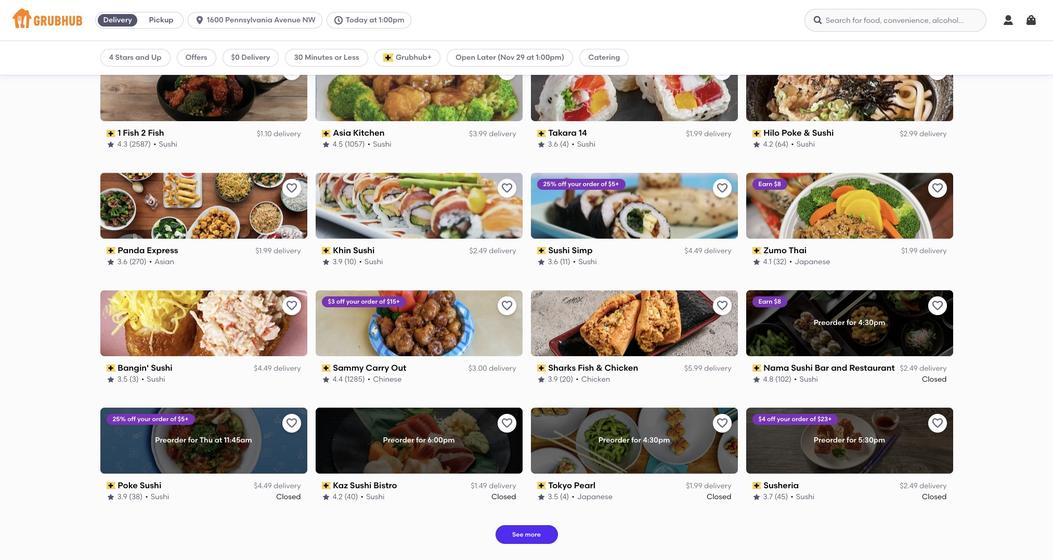 Task type: vqa. For each thing, say whether or not it's contained in the screenshot.


Task type: locate. For each thing, give the bounding box(es) containing it.
save this restaurant button
[[282, 62, 301, 80], [498, 62, 516, 80], [713, 62, 732, 80], [928, 62, 947, 80], [282, 179, 301, 198], [498, 179, 516, 198], [713, 179, 732, 198], [928, 179, 947, 198], [282, 297, 301, 315], [498, 297, 516, 315], [713, 297, 732, 315], [928, 297, 947, 315], [282, 414, 301, 433], [498, 414, 516, 433], [713, 414, 732, 433], [928, 414, 947, 433]]

and left up
[[135, 53, 149, 62]]

star icon image left 3.6 (270)
[[106, 258, 115, 266]]

earn $8 down 4.1
[[759, 298, 781, 305]]

$3 off your order of $15+
[[328, 298, 400, 305]]

0 vertical spatial poke
[[782, 128, 802, 138]]

1 vertical spatial poke
[[118, 481, 138, 491]]

1 fish 2 fish
[[118, 128, 164, 138]]

• japanese
[[790, 257, 831, 266], [572, 492, 613, 501]]

1 vertical spatial &
[[596, 363, 603, 373]]

• down takara 14
[[572, 140, 575, 149]]

3.6 left (11)
[[548, 257, 558, 266]]

0 horizontal spatial $5+
[[178, 416, 189, 423]]

star icon image left 4.3
[[106, 140, 115, 149]]

star icon image left the 4.4 (1285) on the bottom
[[322, 376, 330, 384]]

0 horizontal spatial capitol
[[357, 11, 387, 20]]

sushi down bistro
[[366, 492, 385, 501]]

$1.99 delivery for zumo thai
[[902, 247, 947, 256]]

japanese down thai on the top right
[[795, 257, 831, 266]]

$5.99
[[685, 364, 703, 373]]

0 vertical spatial preorder for 4:30pm
[[814, 319, 886, 327]]

subscription pass image for poke
[[106, 482, 116, 490]]

order left $15+
[[361, 298, 378, 305]]

express
[[147, 246, 178, 256]]

1 vertical spatial earn
[[759, 181, 773, 188]]

& for chicken
[[596, 363, 603, 373]]

delivery for khin sushi
[[489, 247, 516, 256]]

poke up 3.9 (38)
[[118, 481, 138, 491]]

see
[[512, 531, 524, 538]]

sammy
[[333, 363, 364, 373]]

$2.49
[[470, 247, 487, 256], [900, 364, 918, 373], [900, 482, 918, 491]]

• for 4.1 (32)
[[790, 257, 793, 266]]

0 horizontal spatial $3.99 delivery
[[469, 129, 516, 138]]

1 horizontal spatial 25% off your order of $5+
[[543, 181, 619, 188]]

today at 1:00pm
[[346, 16, 405, 24]]

$4.49 for sushi simp
[[685, 247, 703, 256]]

1 vertical spatial chicken
[[582, 375, 610, 384]]

(64)
[[775, 140, 789, 149]]

subscription pass image for quickway japanese hibachi
[[106, 12, 116, 20]]

your for sushi
[[568, 181, 581, 188]]

• for 4.5 (206)
[[365, 22, 368, 31]]

$1.99 for pearl
[[686, 482, 703, 491]]

(38)
[[129, 492, 143, 501]]

star icon image left 4.2 (64)
[[753, 140, 761, 149]]

• down kitchen
[[368, 140, 371, 149]]

• japanese down thai on the top right
[[790, 257, 831, 266]]

0 horizontal spatial fish
[[123, 128, 139, 138]]

2 vertical spatial $2.49 delivery
[[900, 482, 947, 491]]

1 horizontal spatial 4.4
[[333, 375, 343, 384]]

order down 14
[[583, 181, 600, 188]]

offers
[[186, 53, 207, 62]]

earn $5
[[113, 63, 135, 70]]

subscription pass image inside sushi capitol at capitol hill link
[[322, 12, 331, 20]]

hilo
[[764, 128, 780, 138]]

$2.99
[[900, 129, 918, 138]]

• sushi for 4.5 (1057)
[[368, 140, 392, 149]]

1600 pennsylvania avenue nw
[[207, 16, 316, 24]]

(4) for 3.6 (4)
[[560, 140, 569, 149]]

star icon image left 3.9 (20) in the right bottom of the page
[[537, 376, 546, 384]]

• sushi for 4.3 (2587)
[[153, 140, 177, 149]]

(4)
[[560, 140, 569, 149], [560, 492, 569, 501]]

delivery for sushi simp
[[704, 247, 732, 256]]

4.4 down sammy at the bottom of the page
[[333, 375, 343, 384]]

$1.49
[[471, 482, 487, 491]]

$1.99 for thai
[[902, 247, 918, 256]]

& right hilo
[[804, 128, 811, 138]]

subscription pass image left zumo
[[753, 247, 762, 255]]

• sushi for 3.9 (10)
[[359, 257, 383, 266]]

sushi down quickway japanese hibachi
[[153, 22, 172, 31]]

subscription pass image left susheria
[[753, 482, 762, 490]]

off right $3 at the bottom left of the page
[[337, 298, 345, 305]]

1 vertical spatial 25%
[[113, 416, 126, 423]]

delivery
[[274, 12, 301, 21], [920, 12, 947, 21], [274, 129, 301, 138], [489, 129, 516, 138], [704, 129, 732, 138], [920, 129, 947, 138], [274, 247, 301, 256], [489, 247, 516, 256], [704, 247, 732, 256], [920, 247, 947, 256], [274, 364, 301, 373], [489, 364, 516, 373], [704, 364, 732, 373], [920, 364, 947, 373], [274, 482, 301, 491], [489, 482, 516, 491], [704, 482, 732, 491], [920, 482, 947, 491]]

1 vertical spatial $2.49 delivery
[[900, 364, 947, 373]]

sushi right (2587)
[[159, 140, 177, 149]]

pennsylvania
[[225, 16, 273, 24]]

• sushi down 14
[[572, 140, 596, 149]]

star icon image left 3.5 (3)
[[106, 376, 115, 384]]

svg image
[[1025, 14, 1038, 27], [333, 15, 344, 25], [813, 15, 824, 25]]

$8 down (32)
[[774, 298, 781, 305]]

3.9 (20)
[[548, 375, 573, 384]]

of
[[601, 181, 607, 188], [379, 298, 385, 305], [170, 416, 176, 423], [810, 416, 816, 423]]

0 horizontal spatial 4.4
[[117, 22, 127, 31]]

1 vertical spatial $5+
[[178, 416, 189, 423]]

4:30pm for nama sushi bar and restaurant
[[859, 319, 886, 327]]

0 vertical spatial 25%
[[543, 181, 557, 188]]

1 vertical spatial earn $8
[[759, 298, 781, 305]]

1 vertical spatial 4.5
[[333, 140, 343, 149]]

1 vertical spatial 3.9
[[548, 375, 558, 384]]

delivery for hilo poke & sushi
[[920, 129, 947, 138]]

0 vertical spatial $5+
[[609, 181, 619, 188]]

sushi down 14
[[577, 140, 596, 149]]

1 horizontal spatial &
[[804, 128, 811, 138]]

3.6
[[548, 140, 558, 149], [117, 257, 128, 266], [548, 257, 558, 266]]

preorder for kaz
[[383, 436, 414, 445]]

delivery for sharks fish & chicken
[[704, 364, 732, 373]]

25% off your order of $5+ for simp
[[543, 181, 619, 188]]

$2.49 delivery for khin sushi
[[470, 247, 516, 256]]

4.5 left (206)
[[333, 22, 343, 31]]

4.2
[[764, 140, 774, 149], [333, 492, 343, 501]]

delivery for quickway japanese hibachi
[[274, 12, 301, 21]]

$2.49 for susheria
[[900, 482, 918, 491]]

1:00pm
[[379, 16, 405, 24]]

1 vertical spatial delivery
[[241, 53, 270, 62]]

star icon image for 3.6 (270)
[[106, 258, 115, 266]]

and
[[135, 53, 149, 62], [831, 363, 848, 373]]

$4 off your order of $23+
[[759, 416, 832, 423]]

hilo poke & sushi
[[764, 128, 834, 138]]

14
[[579, 128, 587, 138]]

2 vertical spatial japanese
[[577, 492, 613, 501]]

1 (4) from the top
[[560, 140, 569, 149]]

• asian
[[149, 257, 174, 266]]

$1.99 for 14
[[686, 129, 703, 138]]

subscription pass image left 1
[[106, 130, 116, 137]]

1 horizontal spatial $3.99 delivery
[[900, 12, 947, 21]]

3.6 (4)
[[548, 140, 569, 149]]

3.9 for khin sushi
[[333, 257, 343, 266]]

asian
[[155, 257, 174, 266]]

1 horizontal spatial 4:30pm
[[859, 319, 886, 327]]

order up preorder for thu at 11:45am
[[152, 416, 169, 423]]

0 vertical spatial $2.49 delivery
[[470, 247, 516, 256]]

(32)
[[774, 257, 787, 266]]

today
[[346, 16, 368, 24]]

0 vertical spatial earn $8
[[759, 181, 781, 188]]

star icon image for 3.6 (11)
[[537, 258, 546, 266]]

subscription pass image left kaz
[[322, 482, 331, 490]]

2 $8 from the top
[[774, 298, 781, 305]]

• sushi down poke sushi
[[145, 492, 169, 501]]

0 horizontal spatial japanese
[[161, 11, 202, 20]]

of for sushi
[[170, 416, 176, 423]]

1 vertical spatial 4.4
[[333, 375, 343, 384]]

1 horizontal spatial fish
[[148, 128, 164, 138]]

1 horizontal spatial preorder for 4:30pm
[[814, 319, 886, 327]]

• sushi down sushi capitol at capitol hill
[[365, 22, 389, 31]]

1 vertical spatial • japanese
[[572, 492, 613, 501]]

khin
[[333, 246, 351, 256]]

1 vertical spatial 25% off your order of $5+
[[113, 416, 189, 423]]

svg image
[[1003, 14, 1015, 27], [195, 15, 205, 25]]

1 vertical spatial $4.49
[[254, 364, 272, 373]]

$1.99 delivery for tokyo pearl
[[686, 482, 732, 491]]

4.2 down hilo
[[764, 140, 774, 149]]

star icon image left 3.5 (4)
[[537, 493, 546, 501]]

delivery for zumo thai
[[920, 247, 947, 256]]

3.5 down tokyo
[[548, 492, 558, 501]]

• sushi down kaz sushi bistro
[[361, 492, 385, 501]]

sushi right (45)
[[796, 492, 815, 501]]

earn for 1
[[113, 63, 127, 70]]

3.9 (10)
[[333, 257, 357, 266]]

0 vertical spatial 4:30pm
[[859, 319, 886, 327]]

earn $8 for zumo
[[759, 181, 781, 188]]

4.5 down asia
[[333, 140, 343, 149]]

2 vertical spatial 3.9
[[117, 492, 127, 501]]

sushi right hilo
[[813, 128, 834, 138]]

4.4 left "(213)"
[[117, 22, 127, 31]]

• down tokyo pearl
[[572, 492, 575, 501]]

0 horizontal spatial poke
[[118, 481, 138, 491]]

thu
[[200, 436, 213, 445]]

subscription pass image for khin sushi
[[322, 247, 331, 255]]

1 $8 from the top
[[774, 181, 781, 188]]

0 vertical spatial earn
[[113, 63, 127, 70]]

capitol
[[357, 11, 387, 20], [400, 11, 431, 20]]

subscription pass image left khin
[[322, 247, 331, 255]]

• for 3.6 (4)
[[572, 140, 575, 149]]

quickway
[[118, 11, 159, 20]]

$5+ for sushi
[[178, 416, 189, 423]]

(4) down tokyo
[[560, 492, 569, 501]]

• right (38)
[[145, 492, 148, 501]]

0 vertical spatial 4.2
[[764, 140, 774, 149]]

subscription pass image for 1 fish 2 fish
[[106, 130, 116, 137]]

1 vertical spatial preorder for 4:30pm
[[599, 436, 670, 445]]

4.5 for $3.99 delivery
[[333, 140, 343, 149]]

off down 3.6 (4)
[[558, 181, 567, 188]]

sammy carry out logo image
[[316, 290, 523, 356]]

& up • chicken
[[596, 363, 603, 373]]

star icon image left 3.6 (4)
[[537, 140, 546, 149]]

$2.49 delivery
[[470, 247, 516, 256], [900, 364, 947, 373], [900, 482, 947, 491]]

0 vertical spatial (4)
[[560, 140, 569, 149]]

japanese down pearl
[[577, 492, 613, 501]]

subscription pass image left bangin'
[[106, 365, 116, 372]]

(nov
[[498, 53, 515, 62]]

2 horizontal spatial fish
[[578, 363, 594, 373]]

for for kaz sushi bistro
[[416, 436, 426, 445]]

0 vertical spatial $8
[[774, 181, 781, 188]]

earn $8 down 4.2 (64)
[[759, 181, 781, 188]]

japanese left 1600
[[161, 11, 202, 20]]

• sushi down kitchen
[[368, 140, 392, 149]]

later
[[477, 53, 496, 62]]

stars
[[115, 53, 134, 62]]

delivery for takara 14
[[704, 129, 732, 138]]

0 horizontal spatial &
[[596, 363, 603, 373]]

• sushi for 3.6 (4)
[[572, 140, 596, 149]]

star icon image left 3.9 (10)
[[322, 258, 330, 266]]

delivery inside button
[[103, 16, 132, 24]]

delivery up the 4
[[103, 16, 132, 24]]

poke
[[782, 128, 802, 138], [118, 481, 138, 491]]

subscription pass image left sharks
[[537, 365, 546, 372]]

2 earn $8 from the top
[[759, 298, 781, 305]]

• right (11)
[[573, 257, 576, 266]]

star icon image left 4.4 (213)
[[106, 23, 115, 31]]

1 vertical spatial $8
[[774, 298, 781, 305]]

bangin' sushi
[[118, 363, 173, 373]]

grubhub plus flag logo image
[[383, 54, 394, 62]]

sushi up 4.5 (206)
[[333, 11, 355, 20]]

order for sushi
[[152, 416, 169, 423]]

0 horizontal spatial 4.2
[[333, 492, 343, 501]]

1 vertical spatial $3.99
[[469, 129, 487, 138]]

1 horizontal spatial japanese
[[577, 492, 613, 501]]

1 vertical spatial 4.2
[[333, 492, 343, 501]]

0 vertical spatial $3.99 delivery
[[900, 12, 947, 21]]

thai
[[789, 246, 807, 256]]

0 vertical spatial &
[[804, 128, 811, 138]]

2 vertical spatial $4.49
[[254, 482, 272, 491]]

0 vertical spatial 25% off your order of $5+
[[543, 181, 619, 188]]

earn down the stars
[[113, 63, 127, 70]]

4.5 for sushi capitol at capitol hill
[[333, 22, 343, 31]]

0 vertical spatial delivery
[[103, 16, 132, 24]]

star icon image
[[106, 23, 115, 31], [322, 23, 330, 31], [106, 140, 115, 149], [322, 140, 330, 149], [537, 140, 546, 149], [753, 140, 761, 149], [106, 258, 115, 266], [322, 258, 330, 266], [537, 258, 546, 266], [753, 258, 761, 266], [106, 376, 115, 384], [322, 376, 330, 384], [537, 376, 546, 384], [753, 376, 761, 384], [106, 493, 115, 501], [322, 493, 330, 501], [537, 493, 546, 501], [753, 493, 761, 501]]

0 horizontal spatial and
[[135, 53, 149, 62]]

• right (3)
[[141, 375, 144, 384]]

(213)
[[129, 22, 145, 31]]

4.3 (2587)
[[117, 140, 151, 149]]

subscription pass image left poke sushi
[[106, 482, 116, 490]]

4.4
[[117, 22, 127, 31], [333, 375, 343, 384]]

1 vertical spatial $2.49
[[900, 364, 918, 373]]

subscription pass image left hilo
[[753, 130, 762, 137]]

1 horizontal spatial delivery
[[241, 53, 270, 62]]

4.2 for 4.2 (40)
[[333, 492, 343, 501]]

0 vertical spatial 4.5
[[333, 22, 343, 31]]

1 horizontal spatial $5+
[[609, 181, 619, 188]]

sushi down hilo poke & sushi
[[797, 140, 815, 149]]

kitchen
[[353, 128, 385, 138]]

earn down 4.1
[[759, 298, 773, 305]]

bangin' sushi logo image
[[100, 290, 307, 356]]

• right (64)
[[791, 140, 794, 149]]

2 horizontal spatial 3.9
[[548, 375, 558, 384]]

takara 14
[[548, 128, 587, 138]]

1 horizontal spatial 4.2
[[764, 140, 774, 149]]

2 (4) from the top
[[560, 492, 569, 501]]

sharks fish & chicken logo image
[[531, 290, 738, 356]]

• sushi down the 'bar'
[[794, 375, 818, 384]]

1 horizontal spatial capitol
[[400, 11, 431, 20]]

star icon image for 4.8 (102)
[[753, 376, 761, 384]]

3.6 down panda
[[117, 257, 128, 266]]

1 vertical spatial $4.49 delivery
[[254, 364, 301, 373]]

25%
[[543, 181, 557, 188], [113, 416, 126, 423]]

$5+ for simp
[[609, 181, 619, 188]]

subscription pass image for nama sushi bar and restaurant
[[753, 365, 762, 372]]

closed for kaz sushi bistro
[[492, 492, 516, 501]]

star icon image left 4.5 (1057)
[[322, 140, 330, 149]]

1 horizontal spatial 3.9
[[333, 257, 343, 266]]

at
[[389, 11, 398, 20], [369, 16, 377, 24], [527, 53, 534, 62], [215, 436, 222, 445]]

closed for susheria
[[922, 492, 947, 501]]

delivery for poke sushi
[[274, 482, 301, 491]]

0 horizontal spatial svg image
[[195, 15, 205, 25]]

order left $23+
[[792, 416, 809, 423]]

$2.49 for khin sushi
[[470, 247, 487, 256]]

0 vertical spatial 4.4
[[117, 22, 127, 31]]

4:30pm
[[859, 319, 886, 327], [643, 436, 670, 445]]

see more
[[512, 531, 541, 538]]

25% down 3.6 (4)
[[543, 181, 557, 188]]

0 horizontal spatial preorder for 4:30pm
[[599, 436, 670, 445]]

sushi simp logo image
[[531, 173, 738, 239]]

1 horizontal spatial 3.5
[[548, 492, 558, 501]]

closed for poke sushi
[[276, 492, 301, 501]]

0 vertical spatial • japanese
[[790, 257, 831, 266]]

4
[[109, 53, 114, 62]]

• right '(20)'
[[576, 375, 579, 384]]

1 horizontal spatial and
[[831, 363, 848, 373]]

star icon image for 3.5 (4)
[[537, 493, 546, 501]]

your for poke
[[137, 416, 151, 423]]

3.6 for sushi simp
[[548, 257, 558, 266]]

• sushi for 4.2 (64)
[[791, 140, 815, 149]]

0 vertical spatial chicken
[[605, 363, 638, 373]]

3.5 left (3)
[[117, 375, 128, 384]]

0 vertical spatial $3.99
[[900, 12, 918, 21]]

subscription pass image
[[106, 12, 116, 20], [322, 12, 331, 20], [106, 130, 116, 137], [753, 130, 762, 137], [322, 247, 331, 255], [753, 247, 762, 255], [106, 365, 116, 372], [322, 365, 331, 372], [537, 365, 546, 372], [753, 365, 762, 372], [322, 482, 331, 490]]

• right (206)
[[365, 22, 368, 31]]

asia kitchen
[[333, 128, 385, 138]]

0 vertical spatial and
[[135, 53, 149, 62]]

subscription pass image left quickway
[[106, 12, 116, 20]]

delivery for susheria
[[920, 482, 947, 491]]

subscription pass image
[[322, 130, 331, 137], [537, 130, 546, 137], [106, 247, 116, 255], [537, 247, 546, 255], [106, 482, 116, 490], [537, 482, 546, 490], [753, 482, 762, 490]]

grubhub+
[[396, 53, 432, 62]]

• for 4.4 (1285)
[[368, 375, 371, 384]]

• for 3.5 (3)
[[141, 375, 144, 384]]

hilo poke & sushi logo image
[[746, 55, 953, 121]]

1 capitol from the left
[[357, 11, 387, 20]]

3.6 for panda express
[[117, 257, 128, 266]]

japanese
[[161, 11, 202, 20], [795, 257, 831, 266], [577, 492, 613, 501]]

1 4.5 from the top
[[333, 22, 343, 31]]

0 horizontal spatial 3.5
[[117, 375, 128, 384]]

4.5 (1057)
[[333, 140, 365, 149]]

4.2 (40)
[[333, 492, 358, 501]]

takara 14 logo image
[[531, 55, 738, 121]]

• right (45)
[[791, 492, 794, 501]]

order
[[583, 181, 600, 188], [361, 298, 378, 305], [152, 416, 169, 423], [792, 416, 809, 423]]

star icon image left the "4.2 (40)"
[[322, 493, 330, 501]]

25% down 3.5 (3)
[[113, 416, 126, 423]]

star icon image left 4.1
[[753, 258, 761, 266]]

$0 delivery
[[231, 53, 270, 62]]

out
[[391, 363, 407, 373]]

0 vertical spatial 3.9
[[333, 257, 343, 266]]

star icon image left 3.9 (38)
[[106, 493, 115, 501]]

0 horizontal spatial $3.99
[[469, 129, 487, 138]]

3.9 left (38)
[[117, 492, 127, 501]]

1 earn $8 from the top
[[759, 181, 781, 188]]

0 horizontal spatial 25%
[[113, 416, 126, 423]]

(1285)
[[345, 375, 365, 384]]

$1.99 delivery for panda express
[[256, 247, 301, 256]]

• sushi right (45)
[[791, 492, 815, 501]]

1 horizontal spatial svg image
[[813, 15, 824, 25]]

1 horizontal spatial poke
[[782, 128, 802, 138]]

1 vertical spatial (4)
[[560, 492, 569, 501]]

6:00pm
[[428, 436, 455, 445]]

star icon image for 4.4 (1285)
[[322, 376, 330, 384]]

$3.99 delivery link
[[753, 10, 947, 22]]

• sushi down quickway japanese hibachi
[[148, 22, 172, 31]]

preorder for poke
[[155, 436, 186, 445]]

save this restaurant image
[[501, 65, 513, 77], [716, 65, 729, 77], [285, 182, 298, 195], [501, 182, 513, 195], [932, 182, 944, 195], [501, 300, 513, 312], [716, 300, 729, 312], [932, 300, 944, 312], [932, 417, 944, 430]]

save this restaurant image
[[285, 65, 298, 77], [932, 65, 944, 77], [716, 182, 729, 195], [285, 300, 298, 312], [285, 417, 298, 430], [501, 417, 513, 430], [716, 417, 729, 430]]

3.9 down khin
[[333, 257, 343, 266]]

• sushi down khin sushi on the left of the page
[[359, 257, 383, 266]]

star icon image for 4.3 (2587)
[[106, 140, 115, 149]]

• right (2587)
[[153, 140, 156, 149]]

• right (102)
[[794, 375, 797, 384]]

of for carry
[[379, 298, 385, 305]]

• right (32)
[[790, 257, 793, 266]]

0 vertical spatial $4.49
[[685, 247, 703, 256]]

$15+
[[387, 298, 400, 305]]

$1.99 delivery for takara 14
[[686, 129, 732, 138]]

• sushi down the bangin' sushi
[[141, 375, 165, 384]]

delivery right $0 on the left top
[[241, 53, 270, 62]]

sushi down the 'bar'
[[800, 375, 818, 384]]

closed for tokyo pearl
[[707, 492, 732, 501]]

0 horizontal spatial 4:30pm
[[643, 436, 670, 445]]

2 horizontal spatial japanese
[[795, 257, 831, 266]]

1 vertical spatial and
[[831, 363, 848, 373]]

$3.99 delivery
[[900, 12, 947, 21], [469, 129, 516, 138]]

subscription pass image for asia
[[322, 130, 331, 137]]

svg image inside 1600 pennsylvania avenue nw button
[[195, 15, 205, 25]]

1 vertical spatial 3.5
[[548, 492, 558, 501]]

4 stars and up
[[109, 53, 162, 62]]

2 vertical spatial $2.49
[[900, 482, 918, 491]]

hill
[[433, 11, 446, 20]]

for for susheria
[[847, 436, 857, 445]]

fish right the 2
[[148, 128, 164, 138]]

0 vertical spatial 3.5
[[117, 375, 128, 384]]

fish up 4.3 (2587)
[[123, 128, 139, 138]]

1 vertical spatial 4:30pm
[[643, 436, 670, 445]]

0 vertical spatial $4.49 delivery
[[685, 247, 732, 256]]

1 horizontal spatial 25%
[[543, 181, 557, 188]]

4.8
[[764, 375, 774, 384]]

1 vertical spatial japanese
[[795, 257, 831, 266]]

0 horizontal spatial svg image
[[333, 15, 344, 25]]

delivery button
[[96, 12, 139, 29]]

2 vertical spatial earn
[[759, 298, 773, 305]]

2 vertical spatial $4.49 delivery
[[254, 482, 301, 491]]

subscription pass image left "nama"
[[753, 365, 762, 372]]

30 minutes or less
[[294, 53, 359, 62]]

2 4.5 from the top
[[333, 140, 343, 149]]



Task type: describe. For each thing, give the bounding box(es) containing it.
1600
[[207, 16, 224, 24]]

5:30pm
[[859, 436, 886, 445]]

• sushi for 4.2 (40)
[[361, 492, 385, 501]]

1
[[118, 128, 121, 138]]

delivery for asia kitchen
[[489, 129, 516, 138]]

zumo thai logo image
[[746, 173, 953, 239]]

japanese for 4.1 (32)
[[795, 257, 831, 266]]

$2.49 delivery for nama sushi bar and restaurant
[[900, 364, 947, 373]]

1 fish 2 fish logo image
[[100, 55, 307, 121]]

(45)
[[775, 492, 788, 501]]

preorder for 6:00pm
[[383, 436, 455, 445]]

tokyo
[[548, 481, 572, 491]]

• for 4.2 (64)
[[791, 140, 794, 149]]

delivery for kaz sushi bistro
[[489, 482, 516, 491]]

up
[[151, 53, 162, 62]]

• for 4.8 (102)
[[794, 375, 797, 384]]

off for poke
[[127, 416, 136, 423]]

sharks fish & chicken
[[548, 363, 638, 373]]

sushi up the (10)
[[353, 246, 375, 256]]

earn $8 for nama
[[759, 298, 781, 305]]

• for 4.2 (40)
[[361, 492, 364, 501]]

3.5 for 3.5 (4)
[[548, 492, 558, 501]]

preorder for tokyo
[[599, 436, 630, 445]]

catering
[[589, 53, 620, 62]]

star icon image for 3.5 (3)
[[106, 376, 115, 384]]

zumo thai
[[764, 246, 807, 256]]

25% off your order of $5+ for sushi
[[113, 416, 189, 423]]

sushi down khin sushi on the left of the page
[[365, 257, 383, 266]]

$1.49 delivery
[[471, 482, 516, 491]]

panda express
[[118, 246, 178, 256]]

1 horizontal spatial $3.99
[[900, 12, 918, 21]]

asia
[[333, 128, 351, 138]]

$3
[[328, 298, 335, 305]]

subscription pass image for sammy carry out
[[322, 365, 331, 372]]

at inside button
[[369, 16, 377, 24]]

$5.49
[[254, 12, 272, 21]]

chinese
[[373, 375, 402, 384]]

$2.49 delivery for susheria
[[900, 482, 947, 491]]

panda
[[118, 246, 145, 256]]

your right the $4
[[777, 416, 791, 423]]

$4.49 delivery for poke sushi
[[254, 482, 301, 491]]

preorder for 5:30pm
[[814, 436, 886, 445]]

star icon image for 3.9 (20)
[[537, 376, 546, 384]]

$1.10
[[257, 129, 272, 138]]

• for 4.3 (2587)
[[153, 140, 156, 149]]

subscription pass image for hilo poke & sushi
[[753, 130, 762, 137]]

& for sushi
[[804, 128, 811, 138]]

bangin'
[[118, 363, 149, 373]]

quickway japanese hibachi
[[118, 11, 236, 20]]

sushi right bangin'
[[151, 363, 173, 373]]

• japanese for 3.5 (4)
[[572, 492, 613, 501]]

off right the $4
[[767, 416, 776, 423]]

subscription pass image for zumo thai
[[753, 247, 762, 255]]

susheria
[[764, 481, 799, 491]]

hibachi
[[204, 11, 236, 20]]

2 horizontal spatial svg image
[[1025, 14, 1038, 27]]

asia kitchen logo image
[[316, 55, 523, 121]]

4.5 (206)
[[333, 22, 363, 31]]

or
[[335, 53, 342, 62]]

1 horizontal spatial svg image
[[1003, 14, 1015, 27]]

sushi up 3.6 (11) in the top right of the page
[[548, 246, 570, 256]]

1600 pennsylvania avenue nw button
[[188, 12, 327, 29]]

• for 3.9 (38)
[[145, 492, 148, 501]]

off for sammy
[[337, 298, 345, 305]]

• for 3.7 (45)
[[791, 492, 794, 501]]

(206)
[[345, 22, 363, 31]]

closed for nama sushi bar and restaurant
[[922, 375, 947, 384]]

sushi capitol at capitol hill link
[[322, 10, 516, 22]]

• for 3.5 (4)
[[572, 492, 575, 501]]

4.8 (102)
[[764, 375, 792, 384]]

• for 3.9 (10)
[[359, 257, 362, 266]]

svg image inside today at 1:00pm button
[[333, 15, 344, 25]]

11:45am
[[224, 436, 252, 445]]

25% for sushi simp
[[543, 181, 557, 188]]

tokyo pearl
[[548, 481, 596, 491]]

4.3
[[117, 140, 128, 149]]

$5
[[128, 63, 135, 70]]

3.5 (3)
[[117, 375, 139, 384]]

sushi down $3.99 delivery link
[[802, 22, 820, 31]]

30
[[294, 53, 303, 62]]

zumo
[[764, 246, 787, 256]]

delivery for bangin' sushi
[[274, 364, 301, 373]]

(270)
[[129, 257, 147, 266]]

2
[[141, 128, 146, 138]]

fish for sharks
[[578, 363, 594, 373]]

(2587)
[[129, 140, 151, 149]]

avenue
[[274, 16, 301, 24]]

nw
[[302, 16, 316, 24]]

1 vertical spatial $3.99 delivery
[[469, 129, 516, 138]]

sammy carry out
[[333, 363, 407, 373]]

star icon image for 4.5 (206)
[[322, 23, 330, 31]]

$2.99 delivery
[[900, 129, 947, 138]]

earn for zumo
[[759, 181, 773, 188]]

$5.49 delivery
[[254, 12, 301, 21]]

sushi down sushi capitol at capitol hill
[[371, 22, 389, 31]]

subscription pass image for panda
[[106, 247, 116, 255]]

• for 3.9 (20)
[[576, 375, 579, 384]]

earn for nama
[[759, 298, 773, 305]]

preorder for 4:30pm for sushi
[[814, 319, 886, 327]]

star icon image for 3.7 (45)
[[753, 493, 761, 501]]

star icon image for 4.2 (40)
[[322, 493, 330, 501]]

preorder for thu at 11:45am
[[155, 436, 252, 445]]

sushi down "simp"
[[579, 257, 597, 266]]

sushi up (40)
[[350, 481, 372, 491]]

3.7 (45)
[[764, 492, 788, 501]]

$4.49 delivery for bangin' sushi
[[254, 364, 301, 373]]

$4
[[759, 416, 766, 423]]

sushi down poke sushi
[[151, 492, 169, 501]]

your for sammy
[[346, 298, 360, 305]]

3.6 (270)
[[117, 257, 147, 266]]

3.9 for sharks fish & chicken
[[548, 375, 558, 384]]

(4) for 3.5 (4)
[[560, 492, 569, 501]]

sushi simp
[[548, 246, 593, 256]]

• for 4.5 (1057)
[[368, 140, 371, 149]]

Search for food, convenience, alcohol... search field
[[805, 9, 987, 32]]

$2.49 for nama sushi bar and restaurant
[[900, 364, 918, 373]]

• chinese
[[368, 375, 402, 384]]

$1.99 for express
[[256, 247, 272, 256]]

3.7
[[764, 492, 773, 501]]

pickup button
[[139, 12, 183, 29]]

• sushi for 3.5 (3)
[[141, 375, 165, 384]]

(102)
[[776, 375, 792, 384]]

• sushi for 4.4 (213)
[[148, 22, 172, 31]]

4.4 for sammy carry out
[[333, 375, 343, 384]]

• sushi for 4.8 (102)
[[794, 375, 818, 384]]

(1057)
[[345, 140, 365, 149]]

poke sushi
[[118, 481, 161, 491]]

subscription pass image for sushi
[[537, 247, 546, 255]]

delivery for 1 fish 2 fish
[[274, 129, 301, 138]]

pearl
[[574, 481, 596, 491]]

sushi down kitchen
[[373, 140, 392, 149]]

• sushi for 4.5 (206)
[[365, 22, 389, 31]]

(40)
[[345, 492, 358, 501]]

nama sushi bar and restaurant
[[764, 363, 895, 373]]

takara
[[548, 128, 577, 138]]

4.2 for 4.2 (64)
[[764, 140, 774, 149]]

delivery for panda express
[[274, 247, 301, 256]]

29
[[517, 53, 525, 62]]

kaz sushi bistro
[[333, 481, 397, 491]]

1:00pm)
[[536, 53, 565, 62]]

4.4 (1285)
[[333, 375, 365, 384]]

order for simp
[[583, 181, 600, 188]]

$8 for zumo
[[774, 181, 781, 188]]

main navigation navigation
[[0, 0, 1054, 41]]

sushi left the 'bar'
[[791, 363, 813, 373]]

sushi up (38)
[[140, 481, 161, 491]]

(3)
[[129, 375, 139, 384]]

• sushi for 3.7 (45)
[[791, 492, 815, 501]]

fish for 1
[[123, 128, 139, 138]]

2 capitol from the left
[[400, 11, 431, 20]]

3.9 (38)
[[117, 492, 143, 501]]

khin sushi  logo image
[[316, 173, 523, 239]]

• for 4.4 (213)
[[148, 22, 151, 31]]

japanese for 3.5 (4)
[[577, 492, 613, 501]]

preorder for nama
[[814, 319, 845, 327]]

• for 3.6 (11)
[[573, 257, 576, 266]]

panda express logo image
[[100, 173, 307, 239]]

sushi down the bangin' sushi
[[147, 375, 165, 384]]

(20)
[[560, 375, 573, 384]]

• chicken
[[576, 375, 610, 384]]

0 vertical spatial japanese
[[161, 11, 202, 20]]

star icon image for 4.5 (1057)
[[322, 140, 330, 149]]

delivery for tokyo pearl
[[704, 482, 732, 491]]

(11)
[[560, 257, 571, 266]]

kaz
[[333, 481, 348, 491]]

simp
[[572, 246, 593, 256]]

• for 3.6 (270)
[[149, 257, 152, 266]]

$0
[[231, 53, 240, 62]]

for for poke sushi
[[188, 436, 198, 445]]

$4.49 for bangin' sushi
[[254, 364, 272, 373]]

3.5 (4)
[[548, 492, 569, 501]]

khin sushi
[[333, 246, 375, 256]]

$3.00 delivery
[[469, 364, 516, 373]]

pickup
[[149, 16, 174, 24]]

0 horizontal spatial 3.9
[[117, 492, 127, 501]]

open later (nov 29 at 1:00pm)
[[456, 53, 565, 62]]

for for tokyo pearl
[[632, 436, 641, 445]]

preorder for 4:30pm for pearl
[[599, 436, 670, 445]]

star icon image for 4.4 (213)
[[106, 23, 115, 31]]



